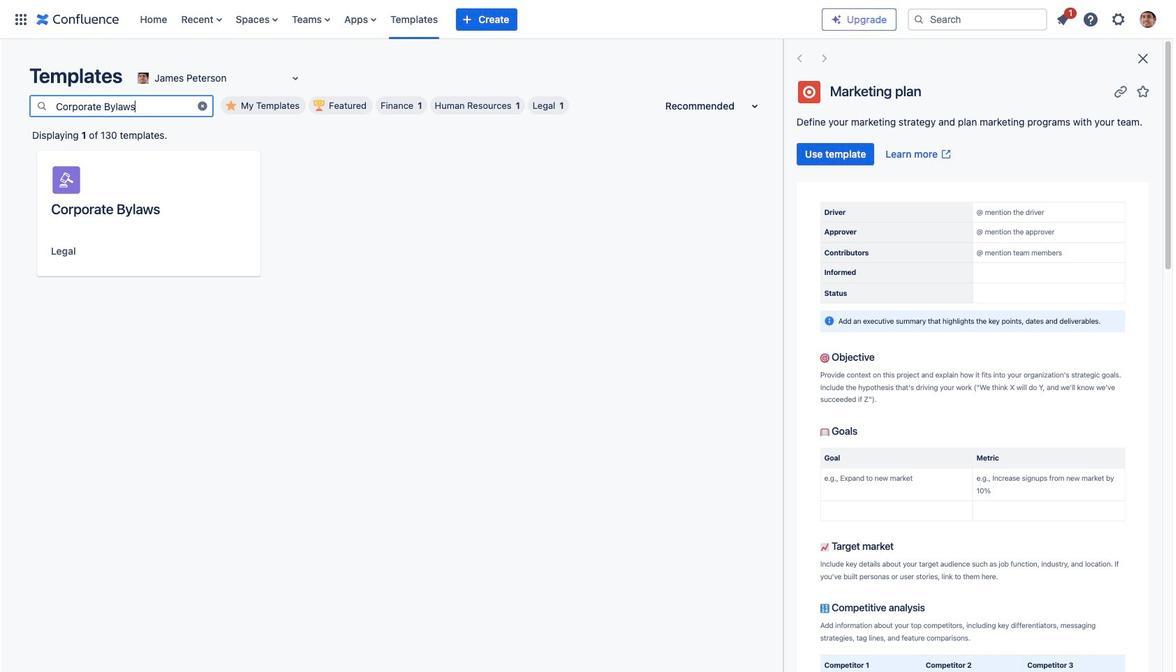 Task type: vqa. For each thing, say whether or not it's contained in the screenshot.
the leftmost board icon
no



Task type: locate. For each thing, give the bounding box(es) containing it.
share link image
[[1113, 83, 1130, 100]]

list item
[[1051, 5, 1077, 30]]

clear search bar image
[[197, 100, 208, 112]]

search icon image
[[36, 100, 48, 111]]

0 horizontal spatial list
[[133, 0, 822, 39]]

global element
[[8, 0, 822, 39]]

list
[[133, 0, 822, 39], [1051, 5, 1166, 32]]

close image
[[1135, 50, 1152, 67]]

None search field
[[908, 8, 1048, 30]]

appswitcher icon image
[[13, 11, 29, 28]]

banner
[[0, 0, 1174, 39]]

None text field
[[135, 71, 138, 85]]

confluence image
[[36, 11, 119, 28], [36, 11, 119, 28]]

next template image
[[817, 50, 833, 67]]

help icon image
[[1083, 11, 1100, 28]]

your profile and preferences image
[[1140, 11, 1157, 28]]

settings icon image
[[1111, 11, 1128, 28]]

group
[[797, 143, 958, 166]]

open image
[[287, 70, 304, 87]]

1 horizontal spatial list
[[1051, 5, 1166, 32]]

Search field
[[908, 8, 1048, 30]]

premium image
[[832, 14, 843, 25]]



Task type: describe. For each thing, give the bounding box(es) containing it.
star marketing plan image
[[1135, 83, 1152, 100]]

Search author, category, topic field
[[52, 96, 193, 116]]

list for appswitcher icon
[[133, 0, 822, 39]]

list for premium icon
[[1051, 5, 1166, 32]]

previous template image
[[792, 50, 808, 67]]

notification icon image
[[1055, 11, 1072, 28]]

search image
[[914, 14, 925, 25]]



